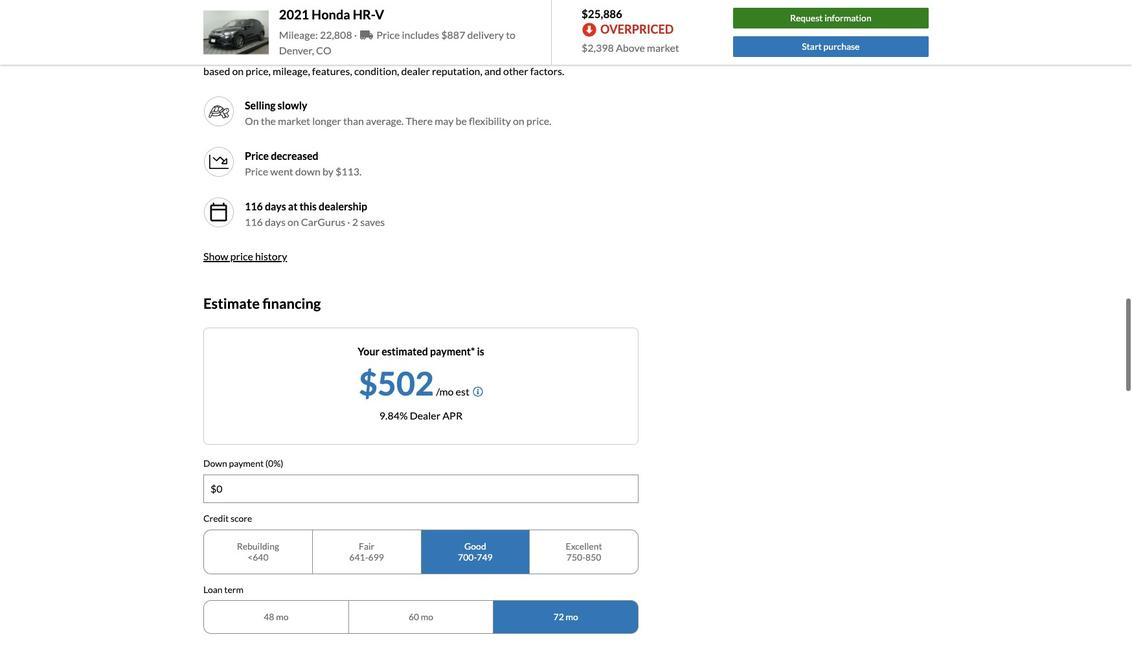 Task type: vqa. For each thing, say whether or not it's contained in the screenshot.


Task type: describe. For each thing, give the bounding box(es) containing it.
slowly
[[278, 98, 308, 111]]

based
[[204, 64, 230, 76]]

$113.
[[336, 164, 362, 177]]

be
[[456, 114, 467, 126]]

fair 641-699
[[350, 540, 384, 563]]

factors.
[[531, 64, 565, 76]]

market right avg.
[[393, 24, 422, 35]]

term
[[224, 584, 244, 595]]

on
[[245, 114, 259, 126]]

60
[[409, 612, 419, 623]]

750-
[[567, 552, 586, 563]]

your estimated payment* is
[[358, 345, 485, 357]]

48 mo
[[264, 612, 289, 623]]

history
[[255, 249, 287, 262]]

credit
[[204, 513, 229, 524]]

0 vertical spatial price.
[[351, 48, 376, 61]]

avg. market price (imv)
[[375, 24, 468, 35]]

excellent 750-850
[[566, 540, 603, 563]]

mileage: 22,808 ·
[[279, 29, 359, 41]]

1 horizontal spatial $2,398
[[582, 42, 614, 54]]

$2,398 above market
[[582, 42, 680, 54]]

0 vertical spatial ·
[[354, 29, 357, 41]]

request information button
[[733, 8, 929, 29]]

72
[[554, 612, 564, 623]]

rebuilding <640
[[237, 540, 279, 563]]

rebuilding
[[237, 540, 279, 551]]

by
[[323, 164, 334, 177]]

0 horizontal spatial hr-
[[353, 6, 375, 22]]

641-
[[350, 552, 369, 563]]

above
[[285, 48, 313, 61]]

dealer
[[402, 64, 430, 76]]

price,
[[246, 64, 271, 76]]

condition,
[[354, 64, 400, 76]]

on inside we compared this car with similar 2021 honda hr-v based on price, mileage, features, condition, dealer reputation, and other factors.
[[232, 64, 244, 76]]

0 horizontal spatial is
[[242, 48, 249, 61]]

1 horizontal spatial price
[[423, 24, 443, 35]]

avg.
[[375, 24, 392, 35]]

co
[[316, 44, 332, 56]]

loan
[[204, 584, 223, 595]]

good
[[465, 540, 487, 551]]

mo for 60 mo
[[421, 612, 434, 623]]

this inside we compared this car with similar 2021 honda hr-v based on price, mileage, features, condition, dealer reputation, and other factors.
[[444, 48, 461, 61]]

116 days at this dealership image
[[204, 196, 235, 227]]

est
[[456, 385, 470, 397]]

0 vertical spatial v
[[375, 6, 384, 22]]

price for includes
[[377, 29, 400, 41]]

your
[[358, 345, 380, 357]]

cargurus
[[301, 215, 346, 227]]

this inside 116 days at this dealership 116 days on cargurus · 2 saves
[[300, 199, 317, 212]]

purchase
[[824, 41, 860, 52]]

estimated
[[382, 345, 428, 357]]

other
[[504, 64, 529, 76]]

to
[[506, 29, 516, 41]]

$887
[[442, 29, 466, 41]]

includes
[[402, 29, 440, 41]]

$502 /mo est
[[359, 364, 470, 403]]

longer
[[312, 114, 342, 126]]

credit score
[[204, 513, 252, 524]]

22,808
[[320, 29, 352, 41]]

excellent
[[566, 540, 603, 551]]

car inside we compared this car with similar 2021 honda hr-v based on price, mileage, features, condition, dealer reputation, and other factors.
[[463, 48, 477, 61]]

hr- inside we compared this car with similar 2021 honda hr-v based on price, mileage, features, condition, dealer reputation, and other factors.
[[592, 48, 609, 61]]

compared
[[396, 48, 442, 61]]

with
[[479, 48, 499, 61]]

60 mo
[[409, 612, 434, 623]]

mo for 72 mo
[[566, 612, 579, 623]]

9.84% dealer apr
[[380, 409, 463, 421]]

on inside selling slowly on the market longer than average. there may be flexibility on price.
[[513, 114, 525, 126]]

financing
[[263, 294, 321, 312]]

price for decreased
[[245, 149, 269, 161]]

1 116 from the top
[[245, 199, 263, 212]]

at
[[288, 199, 298, 212]]

honda inside we compared this car with similar 2021 honda hr-v based on price, mileage, features, condition, dealer reputation, and other factors.
[[560, 48, 590, 61]]

we compared this car with similar 2021 honda hr-v based on price, mileage, features, condition, dealer reputation, and other factors.
[[204, 48, 617, 76]]

than
[[344, 114, 364, 126]]

estimate
[[204, 294, 260, 312]]

2 days from the top
[[265, 215, 286, 227]]

market down overpriced
[[647, 42, 680, 54]]

loan term
[[204, 584, 244, 595]]

$25,886
[[582, 7, 623, 21]]

market up features,
[[315, 48, 349, 61]]

749
[[477, 552, 493, 563]]

show price history
[[204, 249, 287, 262]]

2021 inside we compared this car with similar 2021 honda hr-v based on price, mileage, features, condition, dealer reputation, and other factors.
[[533, 48, 558, 61]]

72 mo
[[554, 612, 579, 623]]

the
[[261, 114, 276, 126]]

mileage,
[[273, 64, 310, 76]]

(imv)
[[445, 24, 468, 35]]

0 vertical spatial honda
[[312, 6, 351, 22]]

on inside 116 days at this dealership 116 days on cargurus · 2 saves
[[288, 215, 299, 227]]

went
[[270, 164, 293, 177]]

information
[[825, 12, 872, 23]]

show price history link
[[204, 249, 287, 262]]

reputation,
[[432, 64, 483, 76]]



Task type: locate. For each thing, give the bounding box(es) containing it.
<640
[[248, 552, 269, 563]]

and
[[485, 64, 502, 76]]

1 vertical spatial price
[[245, 149, 269, 161]]

down payment (0%)
[[204, 458, 283, 469]]

request
[[791, 12, 823, 23]]

2 vertical spatial on
[[288, 215, 299, 227]]

market
[[393, 24, 422, 35], [647, 42, 680, 54], [315, 48, 349, 61], [278, 114, 310, 126]]

0 horizontal spatial price.
[[351, 48, 376, 61]]

saves
[[360, 215, 385, 227]]

dealership
[[319, 199, 368, 212]]

1 vertical spatial honda
[[560, 48, 590, 61]]

price
[[423, 24, 443, 35], [230, 249, 253, 262]]

2 car from the left
[[463, 48, 477, 61]]

·
[[354, 29, 357, 41], [348, 215, 350, 227]]

1 vertical spatial is
[[477, 345, 485, 357]]

price includes $887 delivery to denver, co
[[279, 29, 516, 56]]

dealer
[[410, 409, 441, 421]]

1 horizontal spatial mo
[[421, 612, 434, 623]]

on right flexibility
[[513, 114, 525, 126]]

1 horizontal spatial 2021
[[533, 48, 558, 61]]

mileage:
[[279, 29, 318, 41]]

price. inside selling slowly on the market longer than average. there may be flexibility on price.
[[527, 114, 552, 126]]

0 vertical spatial price
[[377, 29, 400, 41]]

days
[[265, 199, 286, 212], [265, 215, 286, 227]]

mo right 48
[[276, 612, 289, 623]]

may
[[435, 114, 454, 126]]

116 up show price history
[[245, 215, 263, 227]]

116 days at this dealership image
[[209, 201, 229, 222]]

features,
[[312, 64, 352, 76]]

this
[[204, 48, 223, 61]]

3 mo from the left
[[566, 612, 579, 623]]

price left went
[[245, 164, 268, 177]]

1 vertical spatial on
[[513, 114, 525, 126]]

price decreased image
[[204, 146, 235, 177], [209, 151, 229, 172]]

price. down truck moving image
[[351, 48, 376, 61]]

· left 2 on the top left
[[348, 215, 350, 227]]

0 horizontal spatial on
[[232, 64, 244, 76]]

info circle image
[[473, 386, 483, 397]]

699
[[368, 552, 384, 563]]

price. right flexibility
[[527, 114, 552, 126]]

days up history
[[265, 215, 286, 227]]

0 vertical spatial price
[[423, 24, 443, 35]]

v inside we compared this car with similar 2021 honda hr-v based on price, mileage, features, condition, dealer reputation, and other factors.
[[609, 48, 617, 61]]

estimate financing
[[204, 294, 321, 312]]

1 days from the top
[[265, 199, 286, 212]]

· left truck moving image
[[354, 29, 357, 41]]

start
[[802, 41, 822, 52]]

selling
[[245, 98, 276, 111]]

9.84%
[[380, 409, 408, 421]]

48
[[264, 612, 274, 623]]

good 700-749
[[458, 540, 493, 563]]

0 vertical spatial days
[[265, 199, 286, 212]]

1 vertical spatial v
[[609, 48, 617, 61]]

2 116 from the top
[[245, 215, 263, 227]]

price left (imv)
[[423, 24, 443, 35]]

1 mo from the left
[[276, 612, 289, 623]]

0 horizontal spatial car
[[225, 48, 240, 61]]

$502
[[359, 364, 434, 403]]

mo right 72
[[566, 612, 579, 623]]

0 vertical spatial 2021
[[279, 6, 309, 22]]

0 horizontal spatial $2,398
[[251, 48, 283, 61]]

116 days at this dealership 116 days on cargurus · 2 saves
[[245, 199, 385, 227]]

price down 'on'
[[245, 149, 269, 161]]

delivery
[[468, 29, 504, 41]]

2021 up mileage:
[[279, 6, 309, 22]]

start purchase button
[[733, 36, 929, 57]]

2021 honda hr-v image
[[204, 8, 269, 57]]

car right "this"
[[225, 48, 240, 61]]

0 horizontal spatial ·
[[348, 215, 350, 227]]

v
[[375, 6, 384, 22], [609, 48, 617, 61]]

payment
[[229, 458, 264, 469]]

1 horizontal spatial this
[[444, 48, 461, 61]]

score
[[231, 513, 252, 524]]

850
[[586, 552, 602, 563]]

2 horizontal spatial on
[[513, 114, 525, 126]]

car left 'with'
[[463, 48, 477, 61]]

above
[[616, 42, 645, 54]]

1 vertical spatial price
[[230, 249, 253, 262]]

1 vertical spatial days
[[265, 215, 286, 227]]

denver,
[[279, 44, 314, 56]]

price up we
[[377, 29, 400, 41]]

1 vertical spatial ·
[[348, 215, 350, 227]]

0 vertical spatial this
[[444, 48, 461, 61]]

2021 up factors.
[[533, 48, 558, 61]]

1 horizontal spatial v
[[609, 48, 617, 61]]

on
[[232, 64, 244, 76], [513, 114, 525, 126], [288, 215, 299, 227]]

hr- up truck moving image
[[353, 6, 375, 22]]

2 horizontal spatial mo
[[566, 612, 579, 623]]

price decreased price went down by $113.
[[245, 149, 362, 177]]

116
[[245, 199, 263, 212], [245, 215, 263, 227]]

1 horizontal spatial ·
[[354, 29, 357, 41]]

0 horizontal spatial honda
[[312, 6, 351, 22]]

1 vertical spatial this
[[300, 199, 317, 212]]

is up price,
[[242, 48, 249, 61]]

market down slowly
[[278, 114, 310, 126]]

price right show
[[230, 249, 253, 262]]

hr- left above
[[592, 48, 609, 61]]

mo
[[276, 612, 289, 623], [421, 612, 434, 623], [566, 612, 579, 623]]

2
[[352, 215, 358, 227]]

honda up 22,808
[[312, 6, 351, 22]]

(0%)
[[266, 458, 283, 469]]

0 horizontal spatial v
[[375, 6, 384, 22]]

on down 'at'
[[288, 215, 299, 227]]

1 horizontal spatial on
[[288, 215, 299, 227]]

this right 'at'
[[300, 199, 317, 212]]

116 right 116 days at this dealership icon
[[245, 199, 263, 212]]

1 horizontal spatial car
[[463, 48, 477, 61]]

mo right 60
[[421, 612, 434, 623]]

mo for 48 mo
[[276, 612, 289, 623]]

1 horizontal spatial hr-
[[592, 48, 609, 61]]

· inside 116 days at this dealership 116 days on cargurus · 2 saves
[[348, 215, 350, 227]]

0 vertical spatial is
[[242, 48, 249, 61]]

1 vertical spatial hr-
[[592, 48, 609, 61]]

down
[[295, 164, 321, 177]]

similar
[[501, 48, 531, 61]]

overpriced
[[601, 22, 674, 37]]

700-
[[458, 552, 477, 563]]

1 horizontal spatial honda
[[560, 48, 590, 61]]

truck moving image
[[361, 30, 373, 40]]

0 vertical spatial hr-
[[353, 6, 375, 22]]

$2,398
[[582, 42, 614, 54], [251, 48, 283, 61]]

market inside selling slowly on the market longer than average. there may be flexibility on price.
[[278, 114, 310, 126]]

0 horizontal spatial price
[[230, 249, 253, 262]]

v down overpriced
[[609, 48, 617, 61]]

show
[[204, 249, 228, 262]]

apr
[[443, 409, 463, 421]]

1 horizontal spatial price.
[[527, 114, 552, 126]]

0 horizontal spatial 2021
[[279, 6, 309, 22]]

this car is $2,398 above market price.
[[204, 48, 376, 61]]

this up "reputation,"
[[444, 48, 461, 61]]

$2,398 left above
[[582, 42, 614, 54]]

/mo
[[436, 385, 454, 397]]

price inside price includes $887 delivery to denver, co
[[377, 29, 400, 41]]

down
[[204, 458, 227, 469]]

on left price,
[[232, 64, 244, 76]]

start purchase
[[802, 41, 860, 52]]

1 car from the left
[[225, 48, 240, 61]]

honda
[[312, 6, 351, 22], [560, 48, 590, 61]]

1 vertical spatial 2021
[[533, 48, 558, 61]]

we
[[378, 48, 394, 61]]

v up avg.
[[375, 6, 384, 22]]

2 mo from the left
[[421, 612, 434, 623]]

0 vertical spatial 116
[[245, 199, 263, 212]]

Down payment (0%) text field
[[204, 475, 638, 502]]

average.
[[366, 114, 404, 126]]

request information
[[791, 12, 872, 23]]

flexibility
[[469, 114, 511, 126]]

2 vertical spatial price
[[245, 164, 268, 177]]

0 horizontal spatial this
[[300, 199, 317, 212]]

hr-
[[353, 6, 375, 22], [592, 48, 609, 61]]

1 vertical spatial 116
[[245, 215, 263, 227]]

0 vertical spatial on
[[232, 64, 244, 76]]

2021 honda hr-v
[[279, 6, 384, 22]]

decreased
[[271, 149, 319, 161]]

selling slowly image
[[204, 95, 235, 126], [209, 100, 229, 121]]

is right payment*
[[477, 345, 485, 357]]

0 horizontal spatial mo
[[276, 612, 289, 623]]

honda up factors.
[[560, 48, 590, 61]]

$2,398 up price,
[[251, 48, 283, 61]]

days left 'at'
[[265, 199, 286, 212]]

fair
[[359, 540, 375, 551]]

1 vertical spatial price.
[[527, 114, 552, 126]]

1 horizontal spatial is
[[477, 345, 485, 357]]



